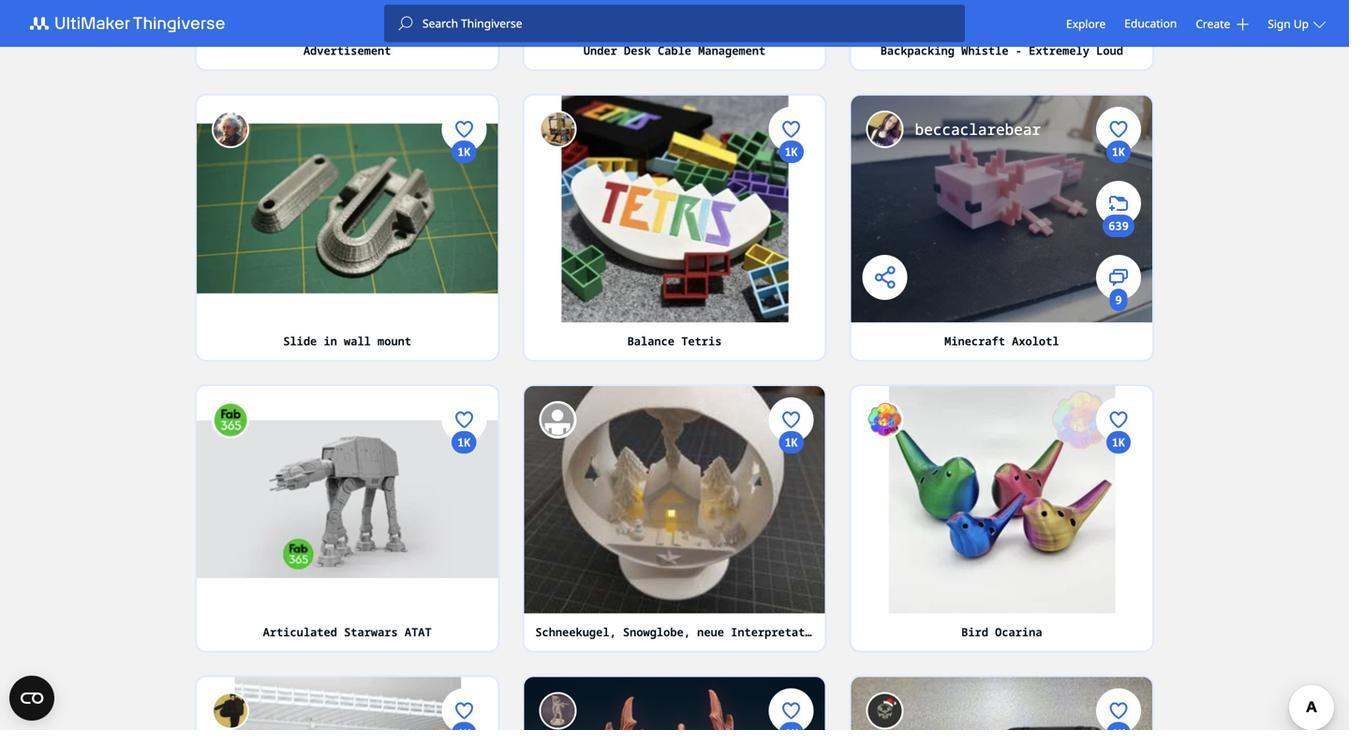 Task type: describe. For each thing, give the bounding box(es) containing it.
desk
[[624, 43, 651, 58]]

balance
[[628, 333, 675, 349]]

thumbnail representing backpacking whistle - extremely loud image
[[852, 0, 1153, 32]]

avatar image for the thumbnail representing balance tetris
[[539, 111, 577, 148]]

1k for schneekugel, snowglobe, neue interpretation, teelicht
[[785, 435, 799, 450]]

mount
[[378, 333, 412, 349]]

Search Thingiverse text field
[[413, 16, 966, 31]]

minecraft axolotl link
[[852, 323, 1153, 360]]

whistle
[[962, 43, 1009, 58]]

education link
[[1125, 13, 1178, 34]]

9 for 639
[[1116, 292, 1123, 308]]

articulated
[[263, 624, 337, 640]]

advertisement
[[304, 43, 391, 58]]

explore
[[1067, 16, 1106, 31]]

in
[[324, 333, 337, 349]]

minecraft axolotl
[[945, 333, 1060, 349]]

9 for 702
[[1116, 583, 1123, 598]]

schneekugel, snowglobe, neue interpretation, teelicht
[[536, 624, 893, 640]]

backpacking whistle - extremely loud
[[881, 43, 1124, 58]]

search control image
[[398, 16, 413, 31]]

thumbnail representing altoids tin with hinge 2.0 (print in place version) plus loads of cool dividers and other accessories image
[[852, 677, 1153, 730]]

avatar image for thumbnail representing altoids tin with hinge 2.0 (print in place version) plus loads of cool dividers and other accessories
[[867, 692, 904, 730]]

neue
[[698, 624, 725, 640]]

teelicht
[[839, 624, 893, 640]]

backpacking whistle - extremely loud link
[[852, 32, 1153, 70]]

starwars
[[344, 624, 398, 640]]

thumbnail representing venalli hook image
[[197, 677, 498, 730]]

under
[[584, 43, 618, 58]]

6
[[788, 583, 795, 598]]

4 for 1k
[[461, 292, 468, 308]]

thumbnail representing minecraft axolotl image
[[852, 96, 1153, 323]]

create button
[[1196, 16, 1250, 31]]

bird
[[962, 624, 989, 640]]

articulated starwars atat
[[263, 624, 432, 640]]

articulated starwars atat link
[[197, 613, 498, 651]]

beccaclarebear
[[916, 119, 1042, 139]]

slide
[[283, 333, 317, 349]]

balance tetris
[[628, 333, 722, 349]]

avatar image for 'thumbnail representing bird ocarina'
[[867, 401, 904, 439]]

open widget image
[[9, 676, 54, 721]]

1k for articulated starwars atat
[[458, 435, 471, 450]]

4 for 913
[[788, 292, 795, 308]]

ocarina
[[996, 624, 1043, 640]]

702
[[1109, 509, 1129, 524]]

plusicon image
[[1238, 18, 1250, 30]]

sign
[[1269, 16, 1292, 31]]

makerbot logo image
[[19, 12, 247, 35]]

avatar image for thumbnail representing cute dragon 3
[[539, 692, 577, 730]]

bird ocarina link
[[852, 613, 1153, 651]]

-
[[1016, 43, 1023, 58]]



Task type: locate. For each thing, give the bounding box(es) containing it.
thumbnail representing bird ocarina image
[[852, 386, 1153, 613]]

1k for minecraft axolotl
[[1113, 144, 1126, 160]]

slide in wall mount link
[[197, 323, 498, 360]]

1 9 from the top
[[1116, 292, 1123, 308]]

avatar image for "thumbnail representing slide in wall mount"
[[212, 111, 249, 148]]

sign up
[[1269, 16, 1310, 31]]

0 vertical spatial 9
[[1116, 292, 1123, 308]]

education
[[1125, 15, 1178, 31]]

1k for slide in wall mount
[[458, 144, 471, 160]]

avatar image for thumbnail representing schneekugel, snowglobe, neue interpretation, teelicht
[[539, 401, 577, 439]]

snowglobe,
[[623, 624, 691, 640]]

balance tetris link
[[524, 323, 826, 360]]

sign up button
[[1269, 16, 1331, 31]]

9 down '702'
[[1116, 583, 1123, 598]]

thumbnail representing balance tetris image
[[524, 96, 826, 323]]

tetris
[[682, 333, 722, 349]]

avatar image
[[212, 111, 249, 148], [539, 111, 577, 148], [867, 111, 904, 148], [212, 401, 249, 439], [539, 401, 577, 439], [867, 401, 904, 439], [212, 692, 249, 730], [539, 692, 577, 730], [867, 692, 904, 730]]

axolotl
[[1013, 333, 1060, 349]]

1k for balance tetris
[[785, 144, 799, 160]]

cable
[[658, 43, 692, 58]]

thumbnail representing slide in wall mount image
[[197, 96, 498, 323]]

639
[[1109, 218, 1129, 234]]

atat
[[405, 624, 432, 640]]

backpacking
[[881, 43, 955, 58]]

avatar image for thumbnail representing venalli hook
[[212, 692, 249, 730]]

schneekugel, snowglobe, neue interpretation, teelicht link
[[524, 613, 893, 651]]

thumbnail representing under desk cable management image
[[524, 0, 826, 32]]

slide in wall mount
[[283, 333, 412, 349]]

1k for bird ocarina
[[1113, 435, 1126, 450]]

2 4 from the left
[[788, 292, 795, 308]]

bird ocarina
[[962, 624, 1043, 640]]

1 vertical spatial 9
[[1116, 583, 1123, 598]]

management
[[699, 43, 766, 58]]

838
[[782, 509, 802, 524]]

9 down 639
[[1116, 292, 1123, 308]]

913
[[782, 218, 802, 234]]

4
[[461, 292, 468, 308], [788, 292, 795, 308]]

under desk cable management link
[[524, 32, 826, 70]]

wall
[[344, 333, 371, 349]]

explore button
[[1067, 16, 1106, 31]]

thumbnail representing schneekugel, snowglobe, neue interpretation, teelicht image
[[524, 386, 826, 613]]

1 horizontal spatial 4
[[788, 292, 795, 308]]

thumbnail representing cute dragon 3 image
[[524, 677, 826, 730]]

minecraft
[[945, 333, 1006, 349]]

2 9 from the top
[[1116, 583, 1123, 598]]

beccaclarebear link
[[916, 118, 1042, 141]]

9
[[1116, 292, 1123, 308], [1116, 583, 1123, 598]]

1k
[[458, 144, 471, 160], [785, 144, 799, 160], [1113, 144, 1126, 160], [458, 218, 471, 234], [458, 435, 471, 450], [785, 435, 799, 450], [1113, 435, 1126, 450]]

schneekugel,
[[536, 624, 617, 640]]

1 4 from the left
[[461, 292, 468, 308]]

avatar image for thumbnail representing articulated starwars atat
[[212, 401, 249, 439]]

extremely
[[1029, 43, 1090, 58]]

loud
[[1097, 43, 1124, 58]]

under desk cable management
[[584, 43, 766, 58]]

up
[[1294, 16, 1310, 31]]

interpretation,
[[731, 624, 833, 640]]

create
[[1196, 16, 1231, 31]]

0 horizontal spatial 4
[[461, 292, 468, 308]]

thumbnail representing articulated starwars atat image
[[197, 386, 498, 613]]



Task type: vqa. For each thing, say whether or not it's contained in the screenshot.


